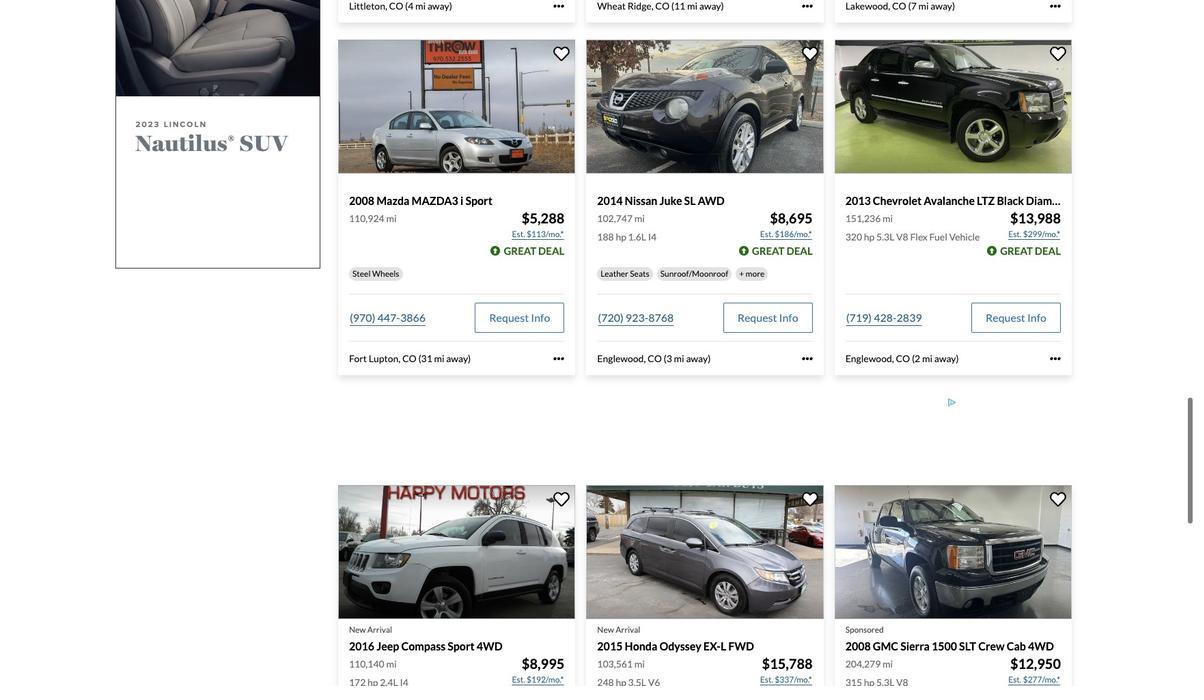 Task type: vqa. For each thing, say whether or not it's contained in the screenshot.
$186/mo.*
yes



Task type: locate. For each thing, give the bounding box(es) containing it.
2 great from the left
[[752, 240, 785, 253]]

8768
[[649, 307, 674, 320]]

hp
[[616, 227, 627, 238], [864, 227, 875, 238], [368, 672, 378, 684], [616, 672, 627, 684], [864, 672, 875, 684]]

1 great from the left
[[504, 240, 537, 253]]

leather seats
[[601, 264, 650, 275]]

ellipsis h image
[[554, 349, 565, 360]]

v8 for $13,988
[[897, 227, 909, 238]]

0 vertical spatial 5.3l
[[877, 227, 895, 238]]

advertisement element
[[115, 0, 321, 265], [462, 394, 959, 455]]

3 request info from the left
[[986, 307, 1047, 320]]

0 horizontal spatial englewood,
[[597, 348, 646, 360]]

1 horizontal spatial great deal
[[752, 240, 813, 253]]

request for $13,988
[[986, 307, 1026, 320]]

1 horizontal spatial 2008
[[846, 635, 871, 648]]

2 v8 from the top
[[897, 672, 909, 684]]

0 vertical spatial advertisement element
[[115, 0, 321, 265]]

4wd inside sponsored 2008 gmc sierra 1500 slt crew cab 4wd
[[1028, 635, 1054, 648]]

v8 for $12,950
[[897, 672, 909, 684]]

v8 inside 151,236 mi 320 hp 5.3l v8 flex fuel vehicle
[[897, 227, 909, 238]]

5.3l inside 204,279 mi 315 hp 5.3l v8
[[877, 672, 895, 684]]

1 horizontal spatial away)
[[686, 348, 711, 360]]

est. down $15,788
[[760, 670, 774, 681]]

1 horizontal spatial new
[[597, 620, 614, 631]]

request
[[490, 307, 529, 320], [738, 307, 777, 320], [986, 307, 1026, 320]]

est.
[[512, 225, 525, 235], [760, 225, 774, 235], [1009, 225, 1022, 235], [512, 670, 525, 681], [760, 670, 774, 681], [1009, 670, 1022, 681]]

$8,695
[[770, 206, 813, 222]]

i4 right the '1.6l'
[[648, 227, 657, 238]]

5.3l inside 151,236 mi 320 hp 5.3l v8 flex fuel vehicle
[[877, 227, 895, 238]]

mi down gmc
[[883, 654, 893, 666]]

2 horizontal spatial great
[[1001, 240, 1033, 253]]

i4 right 2.4l on the bottom left of the page
[[400, 672, 409, 684]]

0 horizontal spatial away)
[[446, 348, 471, 360]]

1 info from the left
[[531, 307, 550, 320]]

hp right 172 on the left of the page
[[368, 672, 378, 684]]

info for $8,695
[[779, 307, 799, 320]]

great deal down the "est. $299/mo.*" button
[[1001, 240, 1061, 253]]

l
[[721, 635, 727, 648]]

3 deal from the left
[[1035, 240, 1061, 253]]

1 great deal from the left
[[504, 240, 565, 253]]

$15,788
[[762, 651, 813, 668]]

5.3l down 204,279
[[877, 672, 895, 684]]

2 horizontal spatial deal
[[1035, 240, 1061, 253]]

ellipsis h image
[[554, 0, 565, 7], [802, 0, 813, 7], [1050, 0, 1061, 7], [802, 349, 813, 360], [1050, 349, 1061, 360]]

mi down honda
[[635, 654, 645, 666]]

mi inside 151,236 mi 320 hp 5.3l v8 flex fuel vehicle
[[883, 208, 893, 220]]

est. inside $13,988 est. $299/mo.*
[[1009, 225, 1022, 235]]

new
[[349, 620, 366, 631], [597, 620, 614, 631]]

mi inside "110,140 mi 172 hp 2.4l i4"
[[386, 654, 397, 666]]

2 horizontal spatial great deal
[[1001, 240, 1061, 253]]

1 arrival from the left
[[368, 620, 392, 631]]

0 horizontal spatial co
[[402, 348, 417, 360]]

0 horizontal spatial 4wd
[[477, 635, 503, 648]]

110,924 mi
[[349, 208, 397, 220]]

hp right 248
[[616, 672, 627, 684]]

2 request from the left
[[738, 307, 777, 320]]

5.3l for $13,988
[[877, 227, 895, 238]]

3 request from the left
[[986, 307, 1026, 320]]

0 horizontal spatial request info
[[490, 307, 550, 320]]

hp right 188
[[616, 227, 627, 238]]

i4 inside "110,140 mi 172 hp 2.4l i4"
[[400, 672, 409, 684]]

englewood, down (719)
[[846, 348, 894, 360]]

2 great deal from the left
[[752, 240, 813, 253]]

est. inside $15,788 est. $337/mo.*
[[760, 670, 774, 681]]

2 info from the left
[[779, 307, 799, 320]]

2013
[[846, 190, 871, 203]]

est. down $12,950
[[1009, 670, 1022, 681]]

1 away) from the left
[[446, 348, 471, 360]]

1500
[[932, 635, 957, 648]]

1 new from the left
[[349, 620, 366, 631]]

hp for $12,950
[[864, 672, 875, 684]]

(720) 923-8768 button
[[597, 298, 675, 329]]

2008
[[349, 190, 375, 203], [846, 635, 871, 648]]

0 horizontal spatial 2008
[[349, 190, 375, 203]]

2 horizontal spatial away)
[[935, 348, 959, 360]]

deal for $5,288
[[539, 240, 565, 253]]

crew
[[979, 635, 1005, 648]]

1 horizontal spatial request info button
[[723, 298, 813, 329]]

purple 2014 nissan juke sl awd suv / crossover all-wheel drive continuously variable transmission image
[[587, 36, 824, 169]]

1 englewood, from the left
[[597, 348, 646, 360]]

v8 left flex
[[897, 227, 909, 238]]

hp inside 151,236 mi 320 hp 5.3l v8 flex fuel vehicle
[[864, 227, 875, 238]]

mi for 110,140 mi 172 hp 2.4l i4
[[386, 654, 397, 666]]

2016
[[349, 635, 375, 648]]

5.3l for $12,950
[[877, 672, 895, 684]]

1 vertical spatial sport
[[448, 635, 475, 648]]

est. for $8,695
[[760, 225, 774, 235]]

3 co from the left
[[896, 348, 910, 360]]

0 horizontal spatial i4
[[400, 672, 409, 684]]

0 horizontal spatial arrival
[[368, 620, 392, 631]]

0 horizontal spatial info
[[531, 307, 550, 320]]

deal down $113/mo.*
[[539, 240, 565, 253]]

black
[[997, 190, 1024, 203]]

great down est. $186/mo.* button
[[752, 240, 785, 253]]

est. inside $12,950 est. $277/mo.*
[[1009, 670, 1022, 681]]

great down the "est. $299/mo.*" button
[[1001, 240, 1033, 253]]

0 horizontal spatial request info button
[[475, 298, 565, 329]]

sport right the compass
[[448, 635, 475, 648]]

2 horizontal spatial info
[[1028, 307, 1047, 320]]

request info button for $8,695
[[723, 298, 813, 329]]

2008 up the 110,924
[[349, 190, 375, 203]]

1 horizontal spatial englewood,
[[846, 348, 894, 360]]

est. inside $8,995 est. $192/mo.*
[[512, 670, 525, 681]]

v8 down sierra
[[897, 672, 909, 684]]

(719)
[[846, 307, 872, 320]]

request for $5,288
[[490, 307, 529, 320]]

(970)
[[350, 307, 375, 320]]

4wd
[[1110, 190, 1136, 203], [477, 635, 503, 648], [1028, 635, 1054, 648]]

hp right 320
[[864, 227, 875, 238]]

5.3l down 151,236
[[877, 227, 895, 238]]

co left (2
[[896, 348, 910, 360]]

away) right (3
[[686, 348, 711, 360]]

mi down mazda
[[386, 208, 397, 220]]

est. left the $192/mo.* at left
[[512, 670, 525, 681]]

chevrolet
[[873, 190, 922, 203]]

2 request info from the left
[[738, 307, 799, 320]]

est. for $5,288
[[512, 225, 525, 235]]

sponsored
[[846, 620, 884, 631]]

3866
[[400, 307, 426, 320]]

steel wheels
[[353, 264, 399, 275]]

1 5.3l from the top
[[877, 227, 895, 238]]

2 horizontal spatial request info
[[986, 307, 1047, 320]]

1 horizontal spatial request info
[[738, 307, 799, 320]]

$277/mo.*
[[1023, 670, 1061, 681]]

2 horizontal spatial request
[[986, 307, 1026, 320]]

$5,288
[[522, 206, 565, 222]]

away) for $13,988
[[935, 348, 959, 360]]

arrival inside new arrival 2016 jeep compass sport 4wd
[[368, 620, 392, 631]]

sport inside new arrival 2016 jeep compass sport 4wd
[[448, 635, 475, 648]]

1 horizontal spatial request
[[738, 307, 777, 320]]

mi inside 102,747 mi 188 hp 1.6l i4
[[635, 208, 645, 220]]

away) for $8,695
[[686, 348, 711, 360]]

2.4l
[[380, 672, 398, 684]]

(970) 447-3866
[[350, 307, 426, 320]]

1 horizontal spatial advertisement element
[[462, 394, 959, 455]]

diamond
[[1026, 190, 1071, 203]]

arrival for $8,995
[[368, 620, 392, 631]]

$8,695 est. $186/mo.*
[[760, 206, 813, 235]]

new for $15,788
[[597, 620, 614, 631]]

i4 inside 102,747 mi 188 hp 1.6l i4
[[648, 227, 657, 238]]

1 request info from the left
[[490, 307, 550, 320]]

away)
[[446, 348, 471, 360], [686, 348, 711, 360], [935, 348, 959, 360]]

ltz
[[977, 190, 995, 203]]

0 horizontal spatial advertisement element
[[115, 0, 321, 265]]

arrival up jeep
[[368, 620, 392, 631]]

englewood, down "(720)"
[[597, 348, 646, 360]]

sunroof/moonroof
[[661, 264, 729, 275]]

hp right 315
[[864, 672, 875, 684]]

est. $299/mo.* button
[[1008, 223, 1061, 237]]

0 horizontal spatial great
[[504, 240, 537, 253]]

i4 for $8,695
[[648, 227, 657, 238]]

away) right (2
[[935, 348, 959, 360]]

great deal for $8,695
[[752, 240, 813, 253]]

request info button for $5,288
[[475, 298, 565, 329]]

new inside new arrival 2015 honda odyssey ex-l fwd
[[597, 620, 614, 631]]

great for $8,695
[[752, 240, 785, 253]]

0 horizontal spatial great deal
[[504, 240, 565, 253]]

2008 down sponsored
[[846, 635, 871, 648]]

jeep
[[377, 635, 399, 648]]

fort
[[349, 348, 367, 360]]

1 horizontal spatial info
[[779, 307, 799, 320]]

great for $5,288
[[504, 240, 537, 253]]

0 horizontal spatial request
[[490, 307, 529, 320]]

hp inside 102,747 mi 188 hp 1.6l i4
[[616, 227, 627, 238]]

blue 2008 gmc sierra 1500 slt crew cab 4wd pickup truck four-wheel drive 4-speed automatic image
[[835, 481, 1072, 615]]

mi inside 103,561 mi 248 hp 3.5l v6
[[635, 654, 645, 666]]

steel
[[353, 264, 371, 275]]

great deal
[[504, 240, 565, 253], [752, 240, 813, 253], [1001, 240, 1061, 253]]

0 horizontal spatial new
[[349, 620, 366, 631]]

$113/mo.*
[[527, 225, 564, 235]]

mi down chevrolet
[[883, 208, 893, 220]]

co left (31 on the left bottom
[[402, 348, 417, 360]]

deal down $299/mo.* at the top
[[1035, 240, 1061, 253]]

2 request info button from the left
[[723, 298, 813, 329]]

hp inside 204,279 mi 315 hp 5.3l v8
[[864, 672, 875, 684]]

2 arrival from the left
[[616, 620, 641, 631]]

hp inside 103,561 mi 248 hp 3.5l v6
[[616, 672, 627, 684]]

deal down '$186/mo.*'
[[787, 240, 813, 253]]

1 horizontal spatial 4wd
[[1028, 635, 1054, 648]]

est. inside '$5,288 est. $113/mo.*'
[[512, 225, 525, 235]]

cab
[[1007, 635, 1026, 648]]

request info button
[[475, 298, 565, 329], [723, 298, 813, 329], [972, 298, 1061, 329]]

slt
[[960, 635, 977, 648]]

3 great from the left
[[1001, 240, 1033, 253]]

new up 2015
[[597, 620, 614, 631]]

mazda
[[377, 190, 410, 203]]

0 vertical spatial v8
[[897, 227, 909, 238]]

great down est. $113/mo.* button
[[504, 240, 537, 253]]

mi down jeep
[[386, 654, 397, 666]]

englewood, co (2 mi away)
[[846, 348, 959, 360]]

great deal down est. $113/mo.* button
[[504, 240, 565, 253]]

info
[[531, 307, 550, 320], [779, 307, 799, 320], [1028, 307, 1047, 320]]

3 away) from the left
[[935, 348, 959, 360]]

1 request from the left
[[490, 307, 529, 320]]

awd
[[698, 190, 725, 203]]

mi for 102,747 mi 188 hp 1.6l i4
[[635, 208, 645, 220]]

est. down $13,988
[[1009, 225, 1022, 235]]

est. for $8,995
[[512, 670, 525, 681]]

1 horizontal spatial co
[[648, 348, 662, 360]]

deal for $8,695
[[787, 240, 813, 253]]

leather
[[601, 264, 629, 275]]

151,236
[[846, 208, 881, 220]]

deal
[[539, 240, 565, 253], [787, 240, 813, 253], [1035, 240, 1061, 253]]

arrival up honda
[[616, 620, 641, 631]]

gmc
[[873, 635, 899, 648]]

mi right (31 on the left bottom
[[434, 348, 445, 360]]

sport right i
[[466, 190, 493, 203]]

3 request info button from the left
[[972, 298, 1061, 329]]

est. left $113/mo.*
[[512, 225, 525, 235]]

mi for 151,236 mi 320 hp 5.3l v8 flex fuel vehicle
[[883, 208, 893, 220]]

2 horizontal spatial request info button
[[972, 298, 1061, 329]]

(3
[[664, 348, 672, 360]]

0 horizontal spatial deal
[[539, 240, 565, 253]]

deal for $13,988
[[1035, 240, 1061, 253]]

2 co from the left
[[648, 348, 662, 360]]

$12,950
[[1011, 651, 1061, 668]]

1 horizontal spatial great
[[752, 240, 785, 253]]

v8
[[897, 227, 909, 238], [897, 672, 909, 684]]

v8 inside 204,279 mi 315 hp 5.3l v8
[[897, 672, 909, 684]]

sport
[[466, 190, 493, 203], [448, 635, 475, 648]]

i4
[[648, 227, 657, 238], [400, 672, 409, 684]]

2 deal from the left
[[787, 240, 813, 253]]

co for $13,988
[[896, 348, 910, 360]]

1 horizontal spatial arrival
[[616, 620, 641, 631]]

1 vertical spatial 5.3l
[[877, 672, 895, 684]]

great deal down est. $186/mo.* button
[[752, 240, 813, 253]]

2 5.3l from the top
[[877, 672, 895, 684]]

2008 mazda mazda3 i sport
[[349, 190, 493, 203]]

1 request info button from the left
[[475, 298, 565, 329]]

mi inside 204,279 mi 315 hp 5.3l v8
[[883, 654, 893, 666]]

new for $8,995
[[349, 620, 366, 631]]

1 v8 from the top
[[897, 227, 909, 238]]

hp inside "110,140 mi 172 hp 2.4l i4"
[[368, 672, 378, 684]]

3 great deal from the left
[[1001, 240, 1061, 253]]

2 new from the left
[[597, 620, 614, 631]]

est. left '$186/mo.*'
[[760, 225, 774, 235]]

$186/mo.*
[[775, 225, 812, 235]]

great
[[504, 240, 537, 253], [752, 240, 785, 253], [1001, 240, 1033, 253]]

hp for $8,695
[[616, 227, 627, 238]]

2 horizontal spatial co
[[896, 348, 910, 360]]

1 horizontal spatial deal
[[787, 240, 813, 253]]

$299/mo.*
[[1023, 225, 1061, 235]]

1 deal from the left
[[539, 240, 565, 253]]

0 vertical spatial i4
[[648, 227, 657, 238]]

5.3l
[[877, 227, 895, 238], [877, 672, 895, 684]]

est. inside $8,695 est. $186/mo.*
[[760, 225, 774, 235]]

2 away) from the left
[[686, 348, 711, 360]]

arrival inside new arrival 2015 honda odyssey ex-l fwd
[[616, 620, 641, 631]]

1 vertical spatial i4
[[400, 672, 409, 684]]

1 vertical spatial v8
[[897, 672, 909, 684]]

3 info from the left
[[1028, 307, 1047, 320]]

away) right (31 on the left bottom
[[446, 348, 471, 360]]

2 englewood, from the left
[[846, 348, 894, 360]]

new up "2016"
[[349, 620, 366, 631]]

1 vertical spatial 2008
[[846, 635, 871, 648]]

co left (3
[[648, 348, 662, 360]]

1 horizontal spatial i4
[[648, 227, 657, 238]]

mi down nissan at top right
[[635, 208, 645, 220]]

new inside new arrival 2016 jeep compass sport 4wd
[[349, 620, 366, 631]]

modern steel metallic 2015 honda odyssey ex-l fwd minivan front-wheel drive 6-speed automatic image
[[587, 481, 824, 615]]

juke
[[660, 190, 682, 203]]



Task type: describe. For each thing, give the bounding box(es) containing it.
est. $192/mo.* button
[[512, 669, 565, 683]]

est. for $13,988
[[1009, 225, 1022, 235]]

204,279 mi 315 hp 5.3l v8
[[846, 654, 909, 684]]

sierra
[[901, 635, 930, 648]]

request info button for $13,988
[[972, 298, 1061, 329]]

110,140
[[349, 654, 385, 666]]

request for $8,695
[[738, 307, 777, 320]]

$8,995 est. $192/mo.*
[[512, 651, 565, 681]]

1 co from the left
[[402, 348, 417, 360]]

2014 nissan juke sl awd
[[597, 190, 725, 203]]

4wd inside new arrival 2016 jeep compass sport 4wd
[[477, 635, 503, 648]]

sponsored 2008 gmc sierra 1500 slt crew cab 4wd
[[846, 620, 1054, 648]]

honda
[[625, 635, 658, 648]]

$12,950 est. $277/mo.*
[[1009, 651, 1061, 681]]

est. $337/mo.* button
[[760, 669, 813, 683]]

more
[[746, 264, 765, 275]]

110,140 mi 172 hp 2.4l i4
[[349, 654, 409, 684]]

est. for $15,788
[[760, 670, 774, 681]]

flex
[[911, 227, 928, 238]]

923-
[[626, 307, 649, 320]]

new arrival 2016 jeep compass sport 4wd
[[349, 620, 503, 648]]

vehicle
[[950, 227, 980, 238]]

(970) 447-3866 button
[[349, 298, 426, 329]]

103,561 mi 248 hp 3.5l v6
[[597, 654, 660, 684]]

est. $277/mo.* button
[[1008, 669, 1061, 683]]

ex-
[[704, 635, 721, 648]]

2014
[[597, 190, 623, 203]]

(720)
[[598, 307, 624, 320]]

$192/mo.*
[[527, 670, 564, 681]]

172
[[349, 672, 366, 684]]

fwd
[[729, 635, 754, 648]]

request info for $8,695
[[738, 307, 799, 320]]

(31
[[419, 348, 432, 360]]

i4 for $8,995
[[400, 672, 409, 684]]

$5,288 est. $113/mo.*
[[512, 206, 565, 235]]

est. for $12,950
[[1009, 670, 1022, 681]]

102,747
[[597, 208, 633, 220]]

2839
[[897, 307, 922, 320]]

compass
[[401, 635, 446, 648]]

110,924
[[349, 208, 385, 220]]

hp for $13,988
[[864, 227, 875, 238]]

request info for $5,288
[[490, 307, 550, 320]]

request info for $13,988
[[986, 307, 1047, 320]]

co for $8,695
[[648, 348, 662, 360]]

new arrival 2015 honda odyssey ex-l fwd
[[597, 620, 754, 648]]

great deal for $13,988
[[1001, 240, 1061, 253]]

est. $186/mo.* button
[[760, 223, 813, 237]]

204,279
[[846, 654, 881, 666]]

hp for $8,995
[[368, 672, 378, 684]]

hp for $15,788
[[616, 672, 627, 684]]

2015
[[597, 635, 623, 648]]

$13,988
[[1011, 206, 1061, 222]]

3.5l
[[628, 672, 646, 684]]

great deal for $5,288
[[504, 240, 565, 253]]

mazda3
[[412, 190, 458, 203]]

bright white clearcoat 2016 jeep compass sport 4wd suv / crossover four-wheel drive automatic image
[[338, 481, 576, 615]]

fort lupton, co (31 mi away)
[[349, 348, 471, 360]]

$8,995
[[522, 651, 565, 668]]

1.6l
[[628, 227, 646, 238]]

black 2013 chevrolet avalanche ltz black diamond edition 4wd pickup truck four-wheel drive automatic image
[[835, 36, 1072, 169]]

mi for 110,924 mi
[[386, 208, 397, 220]]

nissan
[[625, 190, 658, 203]]

315
[[846, 672, 862, 684]]

info for $13,988
[[1028, 307, 1047, 320]]

arrival for $15,788
[[616, 620, 641, 631]]

englewood, for $8,695
[[597, 348, 646, 360]]

0 vertical spatial 2008
[[349, 190, 375, 203]]

fuel
[[930, 227, 948, 238]]

2008 inside sponsored 2008 gmc sierra 1500 slt crew cab 4wd
[[846, 635, 871, 648]]

0 vertical spatial sport
[[466, 190, 493, 203]]

avalanche
[[924, 190, 975, 203]]

wheels
[[372, 264, 399, 275]]

lupton,
[[369, 348, 401, 360]]

248
[[597, 672, 614, 684]]

$15,788 est. $337/mo.*
[[760, 651, 813, 681]]

(719) 428-2839 button
[[846, 298, 923, 329]]

mi for 204,279 mi 315 hp 5.3l v8
[[883, 654, 893, 666]]

320
[[846, 227, 862, 238]]

447-
[[378, 307, 400, 320]]

edition
[[1073, 190, 1108, 203]]

englewood, co (3 mi away)
[[597, 348, 711, 360]]

$13,988 est. $299/mo.*
[[1009, 206, 1061, 235]]

mi right (3
[[674, 348, 685, 360]]

mi right (2
[[922, 348, 933, 360]]

428-
[[874, 307, 897, 320]]

i
[[461, 190, 464, 203]]

v6
[[648, 672, 660, 684]]

2013 chevrolet avalanche ltz black diamond edition 4wd
[[846, 190, 1136, 203]]

info for $5,288
[[531, 307, 550, 320]]

est. $113/mo.* button
[[512, 223, 565, 237]]

1 vertical spatial advertisement element
[[462, 394, 959, 455]]

102,747 mi 188 hp 1.6l i4
[[597, 208, 657, 238]]

odyssey
[[660, 635, 702, 648]]

2008 mazda mazda3 i sport sedan front-wheel drive 4-speed automatic image
[[338, 36, 576, 169]]

englewood, for $13,988
[[846, 348, 894, 360]]

+ more
[[740, 264, 765, 275]]

sl
[[684, 190, 696, 203]]

mi for 103,561 mi 248 hp 3.5l v6
[[635, 654, 645, 666]]

2 horizontal spatial 4wd
[[1110, 190, 1136, 203]]

188
[[597, 227, 614, 238]]

great for $13,988
[[1001, 240, 1033, 253]]

103,561
[[597, 654, 633, 666]]



